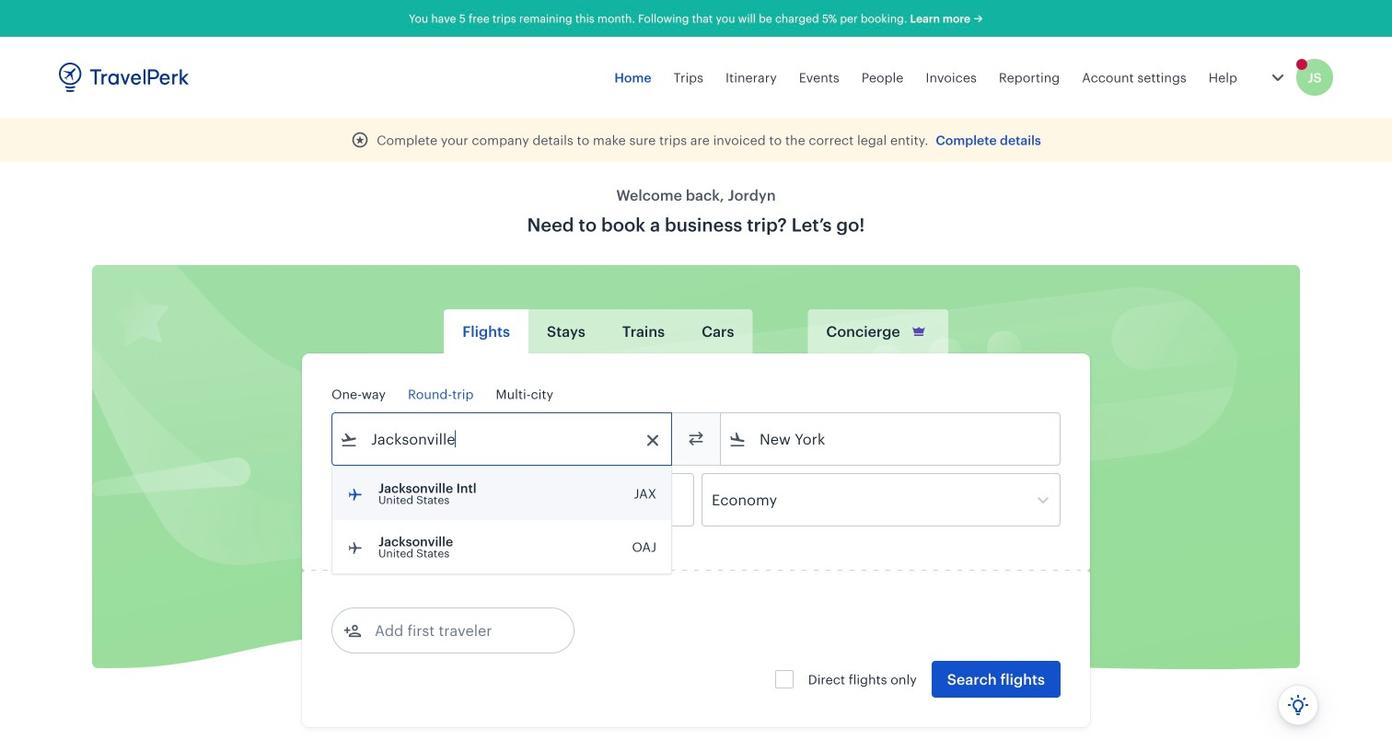 Task type: locate. For each thing, give the bounding box(es) containing it.
Add first traveler search field
[[362, 616, 553, 645]]

To search field
[[747, 424, 1036, 454]]



Task type: describe. For each thing, give the bounding box(es) containing it.
From search field
[[358, 424, 647, 454]]

Depart text field
[[358, 474, 454, 526]]

Return text field
[[468, 474, 563, 526]]



